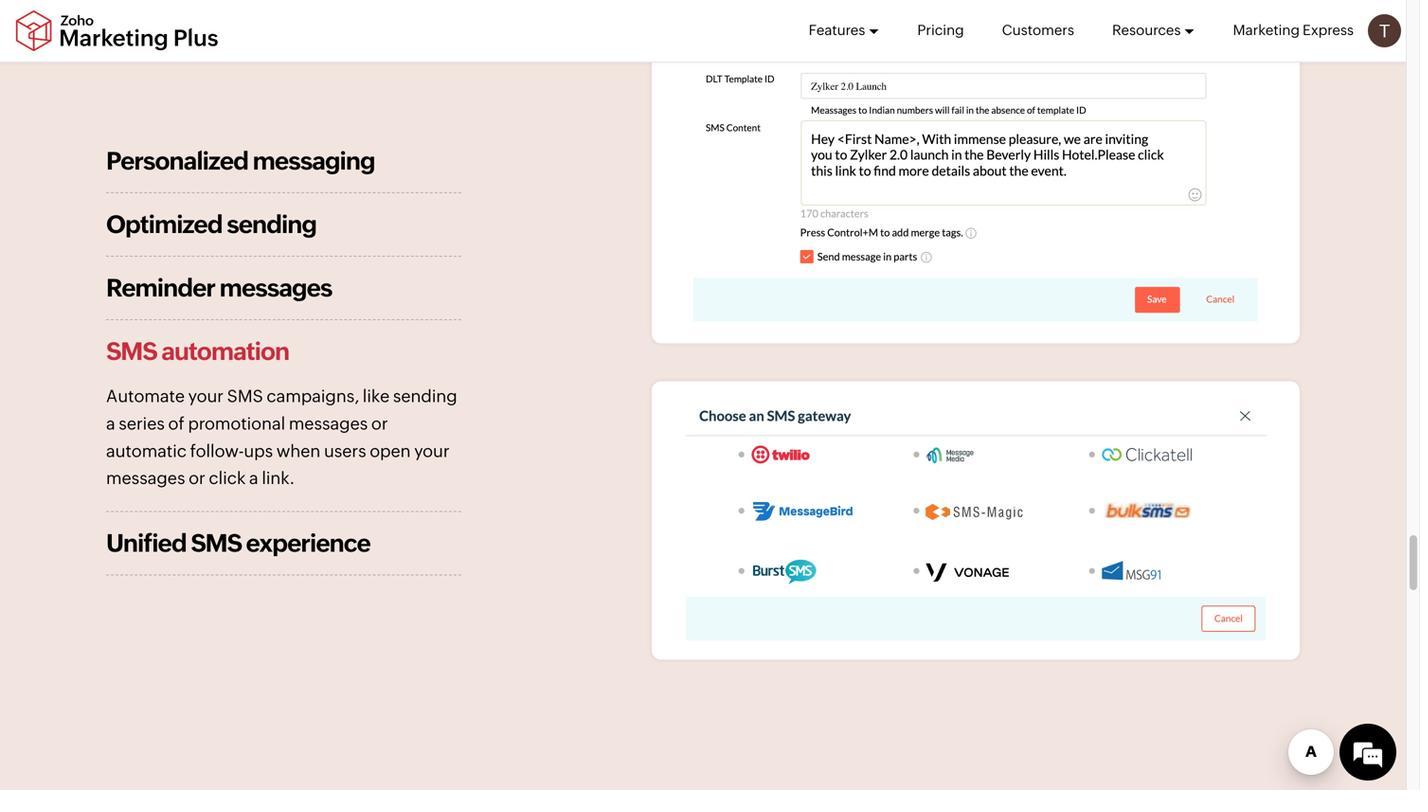 Task type: vqa. For each thing, say whether or not it's contained in the screenshot.
leftmost single
no



Task type: describe. For each thing, give the bounding box(es) containing it.
pricing
[[917, 22, 964, 38]]

optimized
[[106, 210, 222, 238]]

of
[[168, 414, 185, 433]]

experience
[[246, 529, 370, 557]]

sending inside automate your sms campaigns, like sending a series of promotional messages or automatic follow-ups when users open your messages or click a link.
[[393, 387, 457, 406]]

0 vertical spatial sms
[[106, 337, 157, 365]]

reminder messages
[[106, 274, 332, 302]]

resources link
[[1112, 0, 1195, 61]]

optimized sending
[[106, 210, 316, 238]]

campaigns,
[[267, 387, 359, 406]]

0 vertical spatial your
[[188, 387, 224, 406]]

0 vertical spatial a
[[106, 414, 115, 433]]

zoho marketingplus logo image
[[14, 10, 220, 52]]

0 vertical spatial or
[[371, 414, 388, 433]]

reminder
[[106, 274, 215, 302]]

marketing express link
[[1233, 0, 1354, 61]]

unified
[[106, 529, 186, 557]]

open
[[370, 441, 411, 461]]

series
[[119, 414, 165, 433]]

1 sms marketing image from the top
[[652, 8, 1300, 343]]

0 horizontal spatial or
[[189, 469, 205, 488]]

marketing
[[1233, 22, 1300, 38]]

features link
[[809, 0, 880, 61]]

1 horizontal spatial your
[[414, 441, 450, 461]]

like
[[363, 387, 390, 406]]

automate your sms campaigns, like sending a series of promotional messages or automatic follow-ups when users open your messages or click a link.
[[106, 387, 457, 488]]

marketing express
[[1233, 22, 1354, 38]]

when
[[276, 441, 321, 461]]

2 vertical spatial sms
[[191, 529, 241, 557]]

terry turtle image
[[1368, 14, 1401, 47]]



Task type: locate. For each thing, give the bounding box(es) containing it.
customers link
[[1002, 0, 1074, 61]]

resources
[[1112, 22, 1181, 38]]

1 vertical spatial messages
[[289, 414, 368, 433]]

automation
[[161, 337, 289, 365]]

automatic
[[106, 441, 187, 461]]

personalized
[[106, 147, 248, 175]]

0 horizontal spatial sending
[[227, 210, 316, 238]]

1 vertical spatial sms
[[227, 387, 263, 406]]

follow-
[[190, 441, 244, 461]]

your up promotional
[[188, 387, 224, 406]]

1 vertical spatial your
[[414, 441, 450, 461]]

ups
[[244, 441, 273, 461]]

sms up promotional
[[227, 387, 263, 406]]

sms marketing image
[[652, 8, 1300, 343], [652, 381, 1300, 660]]

0 vertical spatial messages
[[219, 274, 332, 302]]

click
[[209, 469, 246, 488]]

1 vertical spatial a
[[249, 469, 258, 488]]

sending down personalized messaging
[[227, 210, 316, 238]]

sms automation
[[106, 337, 289, 365]]

pricing link
[[917, 0, 964, 61]]

0 vertical spatial sending
[[227, 210, 316, 238]]

sms inside automate your sms campaigns, like sending a series of promotional messages or automatic follow-ups when users open your messages or click a link.
[[227, 387, 263, 406]]

messages down the campaigns,
[[289, 414, 368, 433]]

a
[[106, 414, 115, 433], [249, 469, 258, 488]]

your
[[188, 387, 224, 406], [414, 441, 450, 461]]

or left click
[[189, 469, 205, 488]]

1 vertical spatial or
[[189, 469, 205, 488]]

1 horizontal spatial or
[[371, 414, 388, 433]]

2 vertical spatial messages
[[106, 469, 185, 488]]

customers
[[1002, 22, 1074, 38]]

1 horizontal spatial sending
[[393, 387, 457, 406]]

sms down click
[[191, 529, 241, 557]]

1 vertical spatial sms marketing image
[[652, 381, 1300, 660]]

unified sms experience
[[106, 529, 370, 557]]

promotional
[[188, 414, 285, 433]]

sending right like
[[393, 387, 457, 406]]

express
[[1303, 22, 1354, 38]]

2 sms marketing image from the top
[[652, 381, 1300, 660]]

messages up the automation
[[219, 274, 332, 302]]

your right open
[[414, 441, 450, 461]]

sending
[[227, 210, 316, 238], [393, 387, 457, 406]]

or down like
[[371, 414, 388, 433]]

0 horizontal spatial a
[[106, 414, 115, 433]]

0 vertical spatial sms marketing image
[[652, 8, 1300, 343]]

automate
[[106, 387, 185, 406]]

a left the link.
[[249, 469, 258, 488]]

messaging
[[253, 147, 375, 175]]

sms up automate
[[106, 337, 157, 365]]

users
[[324, 441, 366, 461]]

personalized messaging
[[106, 147, 375, 175]]

a left "series"
[[106, 414, 115, 433]]

0 horizontal spatial your
[[188, 387, 224, 406]]

or
[[371, 414, 388, 433], [189, 469, 205, 488]]

messages
[[219, 274, 332, 302], [289, 414, 368, 433], [106, 469, 185, 488]]

messages down automatic in the bottom left of the page
[[106, 469, 185, 488]]

link.
[[262, 469, 295, 488]]

1 horizontal spatial a
[[249, 469, 258, 488]]

sms
[[106, 337, 157, 365], [227, 387, 263, 406], [191, 529, 241, 557]]

1 vertical spatial sending
[[393, 387, 457, 406]]

features
[[809, 22, 865, 38]]



